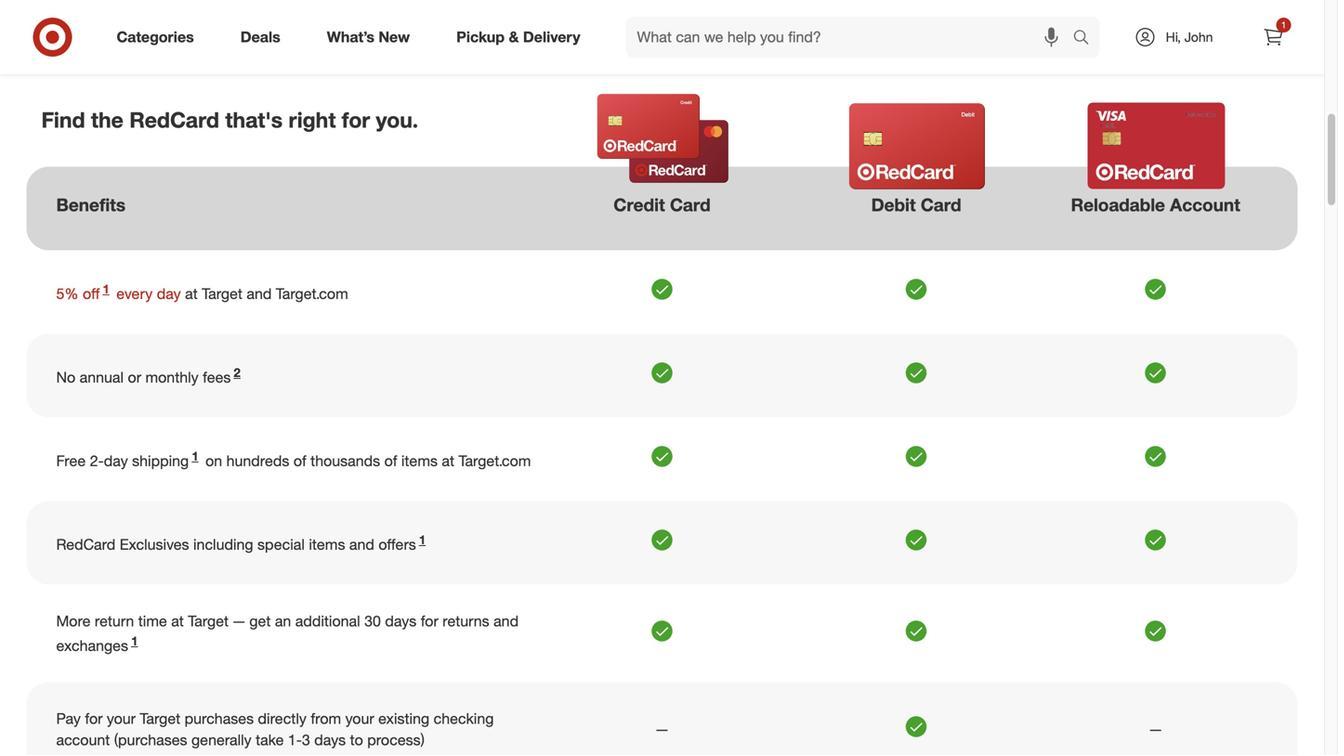 Task type: vqa. For each thing, say whether or not it's contained in the screenshot.
the right day
yes



Task type: describe. For each thing, give the bounding box(es) containing it.
directly
[[258, 710, 307, 728]]

categories
[[117, 28, 194, 46]]

exchanges
[[56, 637, 128, 655]]

for inside more return time at target — get an additional 30 days for returns and exchanges
[[421, 612, 438, 631]]

redcard debit image
[[831, 100, 1004, 193]]

— inside more return time at target — get an additional 30 days for returns and exchanges
[[233, 612, 245, 631]]

2 of from the left
[[384, 452, 397, 470]]

target inside pay for your target purchases directly from your existing checking account (purchases generally take 1-3 days to process)
[[140, 710, 180, 728]]

redcard exclusives including special items and offers 1
[[56, 532, 426, 554]]

hi,
[[1166, 29, 1181, 45]]

including
[[193, 536, 253, 554]]

items inside redcard exclusives including special items and offers 1
[[309, 536, 345, 554]]

find
[[41, 107, 85, 133]]

days inside pay for your target purchases directly from your existing checking account (purchases generally take 1-3 days to process)
[[314, 731, 346, 749]]

john
[[1184, 29, 1213, 45]]

for inside pay for your target purchases directly from your existing checking account (purchases generally take 1-3 days to process)
[[85, 710, 103, 728]]

1 link for every day
[[100, 282, 112, 303]]

no annual or monthly fees 2
[[56, 365, 241, 386]]

pickup & delivery
[[456, 28, 580, 46]]

1 horizontal spatial redcard
[[129, 107, 219, 133]]

at inside 'free 2-day shipping 1 on hundreds of thousands of items at target.com'
[[442, 452, 454, 470]]

take
[[256, 731, 284, 749]]

credit card
[[614, 194, 711, 215]]

debit
[[871, 194, 916, 215]]

search button
[[1064, 17, 1109, 61]]

day inside 'free 2-day shipping 1 on hundreds of thousands of items at target.com'
[[104, 452, 128, 470]]

additional
[[295, 612, 360, 631]]

days inside more return time at target — get an additional 30 days for returns and exchanges
[[385, 612, 417, 631]]

from
[[311, 710, 341, 728]]

target.com inside 'free 2-day shipping 1 on hundreds of thousands of items at target.com'
[[459, 452, 531, 470]]

more return time at target — get an additional 30 days for returns and exchanges
[[56, 612, 519, 655]]

1 down return
[[131, 634, 138, 649]]

at inside more return time at target — get an additional 30 days for returns and exchanges
[[171, 612, 184, 631]]

purchases
[[185, 710, 254, 728]]

delivery
[[523, 28, 580, 46]]

(purchases
[[114, 731, 187, 749]]

annual
[[80, 368, 124, 386]]

more
[[56, 612, 91, 631]]

1 link for on hundreds of thousands of items at target.com
[[189, 449, 201, 470]]

at inside 5% off 1 every day at target and target.com
[[185, 285, 198, 303]]

5% off 1 every day at target and target.com
[[56, 282, 348, 303]]

offers
[[378, 536, 416, 554]]

checking
[[434, 710, 494, 728]]

2-
[[90, 452, 104, 470]]

an
[[275, 612, 291, 631]]

what's new link
[[311, 17, 433, 58]]

debit card
[[871, 194, 961, 215]]

that's
[[225, 107, 283, 133]]

1 inside 5% off 1 every day at target and target.com
[[103, 282, 109, 296]]

and inside more return time at target — get an additional 30 days for returns and exchanges
[[493, 612, 519, 631]]

process)
[[367, 731, 425, 749]]

2 your from the left
[[345, 710, 374, 728]]

get
[[249, 612, 271, 631]]

target.com inside 5% off 1 every day at target and target.com
[[276, 285, 348, 303]]

returns
[[443, 612, 489, 631]]

credit
[[614, 194, 665, 215]]

3
[[302, 731, 310, 749]]

free 2-day shipping 1 on hundreds of thousands of items at target.com
[[56, 449, 531, 470]]

pickup & delivery link
[[441, 17, 604, 58]]

1 inside 'free 2-day shipping 1 on hundreds of thousands of items at target.com'
[[192, 449, 198, 464]]

account
[[1170, 194, 1240, 215]]

1 of from the left
[[293, 452, 306, 470]]

right
[[289, 107, 336, 133]]

day inside 5% off 1 every day at target and target.com
[[157, 285, 181, 303]]

deals link
[[225, 17, 304, 58]]

1 horizontal spatial —
[[656, 721, 668, 739]]

What can we help you find? suggestions appear below search field
[[626, 17, 1077, 58]]



Task type: locate. For each thing, give the bounding box(es) containing it.
1 vertical spatial redcard
[[56, 536, 115, 554]]

for up account
[[85, 710, 103, 728]]

1 your from the left
[[107, 710, 136, 728]]

of right thousands
[[384, 452, 397, 470]]

1 vertical spatial day
[[104, 452, 128, 470]]

card right debit
[[921, 194, 961, 215]]

1 link for redcard exclusives including special items and offers 1
[[416, 532, 429, 554]]

—
[[233, 612, 245, 631], [656, 721, 668, 739], [1149, 721, 1162, 739]]

to
[[350, 731, 363, 749]]

0 horizontal spatial your
[[107, 710, 136, 728]]

target
[[202, 285, 242, 303], [188, 612, 229, 631], [140, 710, 180, 728]]

1 right off
[[103, 282, 109, 296]]

1 horizontal spatial at
[[185, 285, 198, 303]]

1 vertical spatial items
[[309, 536, 345, 554]]

new
[[379, 28, 410, 46]]

benefits
[[56, 194, 126, 215]]

1 vertical spatial and
[[349, 536, 374, 554]]

target up "(purchases"
[[140, 710, 180, 728]]

2 horizontal spatial —
[[1149, 721, 1162, 739]]

pay for your target purchases directly from your existing checking account (purchases generally take 1-3 days to process)
[[56, 710, 494, 749]]

redcard right the
[[129, 107, 219, 133]]

special
[[257, 536, 305, 554]]

1 link
[[1253, 17, 1294, 58], [100, 282, 112, 303], [189, 449, 201, 470], [416, 532, 429, 554], [128, 634, 141, 655]]

exclusives
[[120, 536, 189, 554]]

card right 'credit' on the top left
[[670, 194, 711, 215]]

days down from
[[314, 731, 346, 749]]

2 vertical spatial and
[[493, 612, 519, 631]]

1 right john
[[1281, 19, 1286, 31]]

your
[[107, 710, 136, 728], [345, 710, 374, 728]]

1
[[1281, 19, 1286, 31], [103, 282, 109, 296], [192, 449, 198, 464], [419, 532, 426, 547], [131, 634, 138, 649]]

generally
[[191, 731, 252, 749]]

items right thousands
[[401, 452, 438, 470]]

0 vertical spatial for
[[342, 107, 370, 133]]

1-
[[288, 731, 302, 749]]

2 horizontal spatial and
[[493, 612, 519, 631]]

hi, john
[[1166, 29, 1213, 45]]

find the redcard that's right for you.
[[41, 107, 418, 133]]

2 horizontal spatial at
[[442, 452, 454, 470]]

&
[[509, 28, 519, 46]]

time
[[138, 612, 167, 631]]

0 horizontal spatial of
[[293, 452, 306, 470]]

search
[[1064, 30, 1109, 48]]

redcard
[[129, 107, 219, 133], [56, 536, 115, 554]]

on
[[205, 452, 222, 470]]

what's new
[[327, 28, 410, 46]]

0 vertical spatial at
[[185, 285, 198, 303]]

0 vertical spatial target.com
[[276, 285, 348, 303]]

target up 2
[[202, 285, 242, 303]]

1 horizontal spatial target.com
[[459, 452, 531, 470]]

thousands
[[310, 452, 380, 470]]

account
[[56, 731, 110, 749]]

free
[[56, 452, 86, 470]]

card for credit card
[[670, 194, 711, 215]]

0 horizontal spatial card
[[670, 194, 711, 215]]

2 vertical spatial at
[[171, 612, 184, 631]]

0 horizontal spatial items
[[309, 536, 345, 554]]

0 vertical spatial day
[[157, 285, 181, 303]]

for
[[342, 107, 370, 133], [421, 612, 438, 631], [85, 710, 103, 728]]

2 vertical spatial for
[[85, 710, 103, 728]]

monthly
[[145, 368, 199, 386]]

1 inside redcard exclusives including special items and offers 1
[[419, 532, 426, 547]]

categories link
[[101, 17, 217, 58]]

redcard inside redcard exclusives including special items and offers 1
[[56, 536, 115, 554]]

target inside more return time at target — get an additional 30 days for returns and exchanges
[[188, 612, 229, 631]]

target.com
[[276, 285, 348, 303], [459, 452, 531, 470]]

fees
[[203, 368, 231, 386]]

0 horizontal spatial days
[[314, 731, 346, 749]]

2
[[234, 365, 241, 380]]

reloadable
[[1071, 194, 1165, 215]]

1 horizontal spatial days
[[385, 612, 417, 631]]

5%
[[56, 285, 79, 303]]

0 horizontal spatial for
[[85, 710, 103, 728]]

shipping
[[132, 452, 189, 470]]

days
[[385, 612, 417, 631], [314, 731, 346, 749]]

existing
[[378, 710, 429, 728]]

0 vertical spatial redcard
[[129, 107, 219, 133]]

0 vertical spatial items
[[401, 452, 438, 470]]

1 vertical spatial at
[[442, 452, 454, 470]]

the
[[91, 107, 123, 133]]

target inside 5% off 1 every day at target and target.com
[[202, 285, 242, 303]]

0 horizontal spatial —
[[233, 612, 245, 631]]

0 horizontal spatial at
[[171, 612, 184, 631]]

2 card from the left
[[921, 194, 961, 215]]

or
[[128, 368, 141, 386]]

2 vertical spatial target
[[140, 710, 180, 728]]

for left you.
[[342, 107, 370, 133]]

at
[[185, 285, 198, 303], [442, 452, 454, 470], [171, 612, 184, 631]]

1 horizontal spatial day
[[157, 285, 181, 303]]

your up to at the left bottom of page
[[345, 710, 374, 728]]

0 horizontal spatial day
[[104, 452, 128, 470]]

1 horizontal spatial card
[[921, 194, 961, 215]]

0 horizontal spatial and
[[247, 285, 272, 303]]

0 horizontal spatial target.com
[[276, 285, 348, 303]]

you.
[[376, 107, 418, 133]]

pickup
[[456, 28, 505, 46]]

every
[[116, 285, 153, 303]]

1 horizontal spatial items
[[401, 452, 438, 470]]

0 vertical spatial target
[[202, 285, 242, 303]]

1 vertical spatial target
[[188, 612, 229, 631]]

hundreds
[[226, 452, 289, 470]]

day right every
[[157, 285, 181, 303]]

1 card from the left
[[670, 194, 711, 215]]

1 left on in the bottom left of the page
[[192, 449, 198, 464]]

redcard credit image
[[576, 91, 749, 184]]

and
[[247, 285, 272, 303], [349, 536, 374, 554], [493, 612, 519, 631]]

what's
[[327, 28, 374, 46]]

0 horizontal spatial redcard
[[56, 536, 115, 554]]

1 vertical spatial target.com
[[459, 452, 531, 470]]

1 vertical spatial for
[[421, 612, 438, 631]]

of
[[293, 452, 306, 470], [384, 452, 397, 470]]

day left shipping
[[104, 452, 128, 470]]

reloadable account
[[1071, 194, 1240, 215]]

redcard reloadable account image
[[1070, 103, 1243, 189]]

1 horizontal spatial your
[[345, 710, 374, 728]]

0 vertical spatial and
[[247, 285, 272, 303]]

1 right offers
[[419, 532, 426, 547]]

and inside 5% off 1 every day at target and target.com
[[247, 285, 272, 303]]

deals
[[240, 28, 280, 46]]

pay
[[56, 710, 81, 728]]

1 horizontal spatial and
[[349, 536, 374, 554]]

redcard left exclusives
[[56, 536, 115, 554]]

target left get
[[188, 612, 229, 631]]

card for debit card
[[921, 194, 961, 215]]

card
[[670, 194, 711, 215], [921, 194, 961, 215]]

1 horizontal spatial for
[[342, 107, 370, 133]]

2 link
[[231, 365, 243, 386]]

return
[[95, 612, 134, 631]]

off
[[83, 285, 100, 303]]

of right hundreds
[[293, 452, 306, 470]]

for left returns
[[421, 612, 438, 631]]

items inside 'free 2-day shipping 1 on hundreds of thousands of items at target.com'
[[401, 452, 438, 470]]

0 vertical spatial days
[[385, 612, 417, 631]]

items
[[401, 452, 438, 470], [309, 536, 345, 554]]

and inside redcard exclusives including special items and offers 1
[[349, 536, 374, 554]]

days right 30
[[385, 612, 417, 631]]

no
[[56, 368, 75, 386]]

day
[[157, 285, 181, 303], [104, 452, 128, 470]]

1 horizontal spatial of
[[384, 452, 397, 470]]

items right 'special'
[[309, 536, 345, 554]]

your up "(purchases"
[[107, 710, 136, 728]]

30
[[364, 612, 381, 631]]

2 horizontal spatial for
[[421, 612, 438, 631]]

1 vertical spatial days
[[314, 731, 346, 749]]



